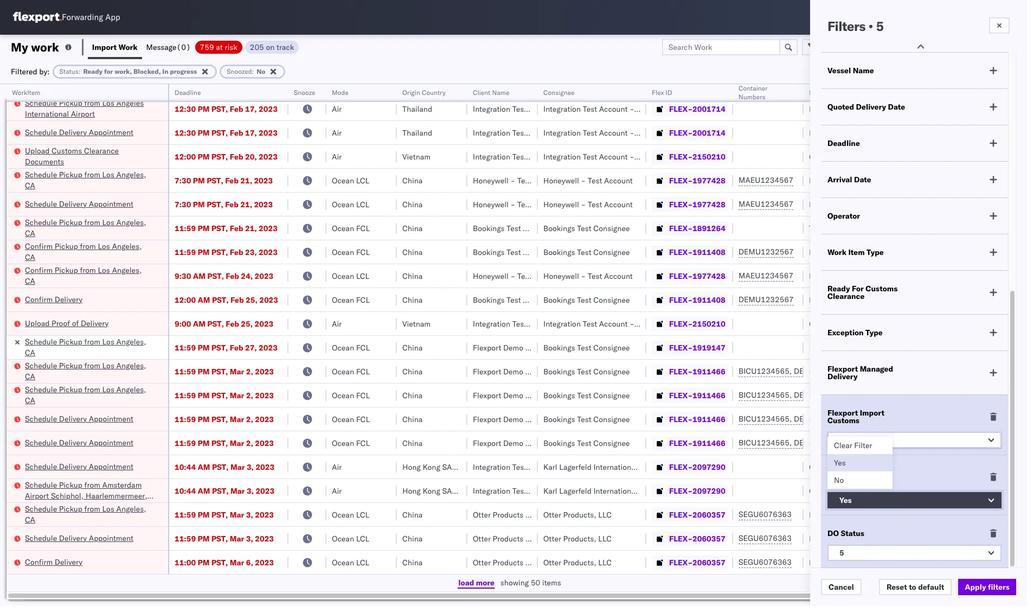 Task type: vqa. For each thing, say whether or not it's contained in the screenshot.


Task type: locate. For each thing, give the bounding box(es) containing it.
2150210
[[693, 152, 726, 161], [693, 319, 726, 329]]

angeles
[[116, 98, 144, 108]]

flex id
[[652, 88, 673, 97]]

name for client name
[[492, 88, 510, 97]]

: for snoozed
[[252, 67, 254, 75]]

0 horizontal spatial :
[[79, 67, 81, 75]]

flex-1911466 for fourth schedule delivery appointment link from the top
[[670, 414, 726, 424]]

5 ocean from the top
[[332, 247, 354, 257]]

import inside flexport import customs
[[860, 408, 885, 418]]

2 test from the top
[[945, 438, 958, 448]]

ocean
[[332, 80, 354, 90], [332, 176, 354, 185], [332, 199, 354, 209], [332, 223, 354, 233], [332, 247, 354, 257], [332, 271, 354, 281], [332, 295, 354, 305], [332, 343, 354, 352], [332, 367, 354, 376], [332, 390, 354, 400], [332, 414, 354, 424], [332, 438, 354, 448], [332, 510, 354, 520], [332, 534, 354, 543], [332, 557, 354, 567]]

2 2150210 from the top
[[693, 319, 726, 329]]

schedule pickup from los angeles, ca link for 5th schedule pickup from los angeles, ca button from the bottom
[[25, 169, 154, 191]]

container
[[739, 84, 768, 92]]

1 vertical spatial digital
[[667, 128, 689, 138]]

from inside "schedule pickup from los angeles international airport"
[[84, 98, 100, 108]]

0 vertical spatial 7:30 pm pst, feb 21, 2023
[[175, 176, 273, 185]]

filters • 5
[[828, 18, 884, 34]]

2 sar from the top
[[443, 486, 457, 496]]

2 flex-1911408 from the top
[[670, 295, 726, 305]]

work up status : ready for work, blocked, in progress
[[119, 42, 138, 52]]

0 vertical spatial confirm pickup from los angeles, ca button
[[25, 241, 154, 263]]

from for 2nd schedule pickup from los angeles, ca button from the bottom
[[84, 384, 100, 394]]

2 20 from the top
[[960, 438, 970, 448]]

2 vertical spatial customs
[[828, 416, 860, 425]]

2 2, from the top
[[246, 390, 253, 400]]

numbers up quoted delivery date
[[849, 88, 876, 97]]

yes button for flexport moving inbond transit
[[828, 492, 1002, 508]]

delivery inside the flexport managed delivery
[[828, 372, 858, 381]]

status right do
[[841, 528, 865, 538]]

los
[[102, 98, 114, 108], [102, 170, 114, 179], [102, 217, 114, 227], [98, 241, 110, 251], [98, 265, 110, 275], [102, 337, 114, 346], [102, 361, 114, 370], [102, 384, 114, 394], [102, 504, 114, 514]]

1 maeu1234567 from the top
[[739, 175, 794, 185]]

2 vertical spatial flex-1977428
[[670, 271, 726, 281]]

3 schedule from the top
[[25, 127, 57, 137]]

1 demo from the top
[[503, 343, 524, 352]]

4 flexport demo consignee from the top
[[473, 414, 562, 424]]

1 -- from the top
[[810, 343, 819, 352]]

5 ca from the top
[[25, 348, 35, 357]]

flex-2060357 for schedule delivery appointment
[[670, 534, 726, 543]]

airport up netherlands
[[25, 491, 49, 501]]

wi for third schedule delivery appointment link from the bottom
[[972, 438, 979, 448]]

2 -- from the top
[[810, 367, 819, 376]]

1 vertical spatial sar
[[443, 486, 457, 496]]

confirm delivery link for 11:00 pm pst, mar 6, 2023
[[25, 556, 83, 567]]

1 vertical spatial date
[[855, 175, 872, 184]]

2 products from the top
[[493, 510, 524, 520]]

0 vertical spatial customs
[[52, 146, 82, 155]]

5
[[876, 18, 884, 34], [840, 548, 845, 558]]

017482927423 up arrival
[[810, 152, 866, 161]]

017482927423 down ready for customs clearance
[[810, 319, 866, 329]]

1 vertical spatial ready
[[828, 284, 850, 294]]

3 11:59 from the top
[[175, 247, 196, 257]]

1 vertical spatial flex-1977428
[[670, 199, 726, 209]]

airport
[[71, 109, 95, 119], [25, 491, 49, 501]]

delivery inside upload proof of delivery link
[[81, 318, 109, 328]]

0 vertical spatial test
[[945, 414, 958, 424]]

12:30 up 12:00 pm pst, feb 20, 2023
[[175, 128, 196, 138]]

customs inside flexport import customs
[[828, 416, 860, 425]]

1 vertical spatial 1977428
[[693, 199, 726, 209]]

vietnam for 12:00 pm pst, feb 20, 2023
[[403, 152, 431, 161]]

on
[[266, 42, 275, 52]]

3 resize handle column header from the left
[[314, 84, 327, 606]]

am for confirm delivery
[[198, 295, 210, 305]]

1 products, from the top
[[564, 80, 597, 90]]

yes button up moving
[[828, 432, 1002, 448]]

pm for confirm pickup from los angeles, ca link associated with 11:59 pm pst, feb 23, 2023
[[198, 247, 210, 257]]

1 vertical spatial hong
[[403, 486, 421, 496]]

snoozed : no
[[227, 67, 266, 75]]

1 horizontal spatial deadline
[[828, 138, 860, 148]]

7:30 pm pst, feb 21, 2023 up 11:59 pm pst, feb 21, 2023
[[175, 199, 273, 209]]

1 otter products, llc from the top
[[544, 80, 612, 90]]

11:59 pm pst, feb 23, 2023
[[175, 247, 278, 257]]

feb left 20,
[[230, 152, 243, 161]]

schedule pickup from los angeles, ca link for fifth schedule pickup from los angeles, ca button from the top of the page
[[25, 503, 154, 525]]

0 vertical spatial digital
[[667, 104, 689, 114]]

reset to default
[[887, 582, 945, 592]]

1977428 for schedule pickup from los angeles, ca
[[693, 176, 726, 185]]

0 horizontal spatial airport
[[25, 491, 49, 501]]

0 vertical spatial sar
[[443, 462, 457, 472]]

7:30 pm pst, feb 21, 2023
[[175, 176, 273, 185], [175, 199, 273, 209]]

1 17, from the top
[[245, 104, 257, 114]]

work inside button
[[119, 42, 138, 52]]

11:59 pm pst, feb 16, 2023
[[175, 80, 278, 90]]

international
[[25, 109, 69, 119], [594, 462, 638, 472], [594, 486, 638, 496]]

0 vertical spatial hong kong sar china
[[403, 462, 479, 472]]

deadline down 'progress'
[[175, 88, 201, 97]]

0 vertical spatial flex-1977428
[[670, 176, 726, 185]]

0 vertical spatial 07492792403
[[810, 462, 861, 472]]

12:30 pm pst, feb 17, 2023 down deadline button
[[175, 104, 278, 114]]

1 vertical spatial thailand
[[403, 128, 432, 138]]

flex-1911408 for 12:00 am pst, feb 25, 2023
[[670, 295, 726, 305]]

3 appointment from the top
[[89, 199, 133, 209]]

digital down the flex id button
[[667, 104, 689, 114]]

pm for 4th schedule pickup from los angeles, ca button from the bottom of the page schedule pickup from los angeles, ca link
[[198, 223, 210, 233]]

list box containing clear filter
[[828, 437, 893, 489]]

schedule pickup from los angeles, ca link for 3rd schedule pickup from los angeles, ca button from the bottom of the page
[[25, 360, 154, 382]]

upload up documents
[[25, 146, 50, 155]]

2 flex-1977428 from the top
[[670, 199, 726, 209]]

flex-1988285 button
[[652, 77, 728, 93], [652, 77, 728, 93]]

1 horizontal spatial customs
[[828, 416, 860, 425]]

thailand
[[403, 104, 432, 114], [403, 128, 432, 138]]

1 11:59 pm pst, mar 3, 2023 from the top
[[175, 510, 274, 520]]

0 vertical spatial clearance
[[84, 146, 119, 155]]

to
[[909, 582, 917, 592]]

demo123 up the exception
[[810, 295, 846, 305]]

1 1977428 from the top
[[693, 176, 726, 185]]

0 horizontal spatial customs
[[52, 146, 82, 155]]

0 vertical spatial vietnam
[[403, 152, 431, 161]]

1 vertical spatial confirm pickup from los angeles, ca link
[[25, 265, 154, 286]]

honeywell - test account
[[473, 176, 563, 185], [544, 176, 633, 185], [473, 199, 563, 209], [544, 199, 633, 209], [473, 271, 563, 281], [544, 271, 633, 281]]

yes left filter
[[840, 435, 852, 445]]

•
[[869, 18, 874, 34]]

0 vertical spatial upload
[[25, 146, 50, 155]]

2 vertical spatial 1977428
[[693, 271, 726, 281]]

07492792403 down inbond
[[810, 486, 861, 496]]

status : ready for work, blocked, in progress
[[59, 67, 197, 75]]

message
[[146, 42, 177, 52]]

customs up clear
[[828, 416, 860, 425]]

1 vertical spatial confirm pickup from los angeles, ca
[[25, 265, 142, 286]]

1 vertical spatial 7:30 pm pst, feb 21, 2023
[[175, 199, 273, 209]]

resize handle column header for client name
[[525, 84, 538, 606]]

25, down 24,
[[246, 295, 258, 305]]

0 horizontal spatial ready
[[83, 67, 103, 75]]

container numbers
[[739, 84, 768, 101]]

import inside button
[[92, 42, 117, 52]]

type right item
[[867, 247, 884, 257]]

confirm pickup from los angeles, ca for 11:59 pm pst, feb 23, 2023
[[25, 241, 142, 262]]

segu6076363 for schedule delivery appointment
[[739, 533, 792, 543]]

mbl/mawb numbers button
[[804, 86, 929, 97]]

date right arrival
[[855, 175, 872, 184]]

1 vertical spatial 17,
[[245, 128, 257, 138]]

1 resize handle column header from the left
[[155, 84, 168, 606]]

0 vertical spatial 11:59 pm pst, mar 3, 2023
[[175, 510, 274, 520]]

2 confirm pickup from los angeles, ca link from the top
[[25, 265, 154, 286]]

pm for schedule pickup from los angeles, ca link for 3rd schedule pickup from los angeles, ca button from the bottom of the page
[[198, 367, 210, 376]]

5 appointment from the top
[[89, 438, 133, 447]]

2 confirm delivery link from the top
[[25, 556, 83, 567]]

clearance inside ready for customs clearance
[[828, 291, 865, 301]]

0 vertical spatial no
[[257, 67, 266, 75]]

segu6076363 for schedule pickup from los angeles, ca
[[739, 509, 792, 519]]

7 ca from the top
[[25, 395, 35, 405]]

no up 16,
[[257, 67, 266, 75]]

1 20 from the top
[[960, 414, 970, 424]]

schedule pickup from los angeles, ca for 4th schedule pickup from los angeles, ca button from the bottom of the page
[[25, 217, 146, 238]]

1 vertical spatial 07492792403
[[810, 486, 861, 496]]

1 vertical spatial 12:30 pm pst, feb 17, 2023
[[175, 128, 278, 138]]

1 2097290 from the top
[[693, 462, 726, 472]]

1 1911408 from the top
[[693, 247, 726, 257]]

flxt00001977428a up for
[[810, 271, 884, 281]]

2 vertical spatial flxt00001977428a
[[810, 271, 884, 281]]

3 schedule delivery appointment button from the top
[[25, 198, 133, 210]]

0 vertical spatial test 20 wi team assignm
[[945, 414, 1028, 424]]

1919147
[[693, 343, 726, 352]]

21, up 11:59 pm pst, feb 21, 2023
[[241, 199, 252, 209]]

schedule delivery appointment for sixth schedule delivery appointment link from the top
[[25, 461, 133, 471]]

consignee inside button
[[544, 88, 575, 97]]

1 vertical spatial 10:44
[[175, 486, 196, 496]]

flexport demo consignee for fifth schedule delivery appointment button
[[473, 438, 562, 448]]

3, for schedule delivery appointment
[[246, 534, 253, 543]]

schedule pickup from los angeles, ca for 5th schedule pickup from los angeles, ca button from the bottom
[[25, 170, 146, 190]]

los for confirm pickup from los angeles, ca link associated with 11:59 pm pst, feb 23, 2023
[[98, 241, 110, 251]]

0 vertical spatial 2150210
[[693, 152, 726, 161]]

mawb1234 down "quoted"
[[810, 128, 852, 138]]

feb down 24,
[[231, 295, 244, 305]]

pm for schedule pickup from los angeles, ca link for fifth schedule pickup from los angeles, ca button from the top of the page
[[198, 510, 210, 520]]

2001714
[[693, 104, 726, 114], [693, 128, 726, 138]]

message (0)
[[146, 42, 191, 52]]

5 inside 5 'button'
[[840, 548, 845, 558]]

1 schedule pickup from los angeles, ca link from the top
[[25, 169, 154, 191]]

from for 5th schedule pickup from los angeles, ca button from the bottom
[[84, 170, 100, 179]]

0 vertical spatial confirm delivery button
[[25, 294, 83, 306]]

20 for third schedule delivery appointment link from the bottom
[[960, 438, 970, 448]]

deadline down "quoted"
[[828, 138, 860, 148]]

0 vertical spatial yes button
[[828, 432, 1002, 448]]

1 vertical spatial 2150210
[[693, 319, 726, 329]]

airport down workitem button
[[71, 109, 95, 119]]

feb down the snoozed
[[230, 80, 243, 90]]

0 vertical spatial 2060357
[[693, 510, 726, 520]]

14 flex- from the top
[[670, 390, 693, 400]]

11:00
[[175, 557, 196, 567]]

0 vertical spatial flex-1911408
[[670, 247, 726, 257]]

c/o
[[654, 462, 667, 472], [654, 486, 667, 496]]

los inside "schedule pickup from los angeles international airport"
[[102, 98, 114, 108]]

0 vertical spatial flex-2150210
[[670, 152, 726, 161]]

deadline button
[[169, 86, 278, 97]]

schedule pickup from los angeles international airport link
[[25, 97, 154, 119]]

integration
[[544, 104, 581, 114], [544, 128, 581, 138], [473, 152, 511, 161], [544, 152, 581, 161], [473, 319, 511, 329], [544, 319, 581, 329]]

3 confirm from the top
[[25, 294, 53, 304]]

2 products, from the top
[[564, 510, 597, 520]]

confirm pickup from los angeles, ca link for 11:59 pm pst, feb 23, 2023
[[25, 241, 154, 262]]

25, up 27, on the bottom left
[[241, 319, 253, 329]]

on
[[566, 152, 577, 161], [637, 152, 648, 161], [566, 319, 577, 329], [637, 319, 648, 329]]

work
[[31, 39, 59, 55]]

5 air from the top
[[332, 462, 342, 472]]

6 ocean fcl from the top
[[332, 390, 370, 400]]

0 horizontal spatial work
[[119, 42, 138, 52]]

10 ocean from the top
[[332, 390, 354, 400]]

5 fcl from the top
[[356, 367, 370, 376]]

1 vertical spatial 017482927423
[[810, 319, 866, 329]]

los for schedule pickup from los angeles, ca link for fifth schedule pickup from los angeles, ca button from the top of the page
[[102, 504, 114, 514]]

yes down inbond
[[840, 495, 852, 505]]

13 schedule from the top
[[25, 480, 57, 490]]

7 fcl from the top
[[356, 414, 370, 424]]

0 vertical spatial kong
[[423, 462, 441, 472]]

date down mbl/mawb numbers button
[[888, 102, 906, 112]]

test for fourth schedule delivery appointment link from the top
[[945, 414, 958, 424]]

appointment for 6th schedule delivery appointment link from the bottom of the page
[[89, 127, 133, 137]]

5 right "•"
[[876, 18, 884, 34]]

1911408 up 1919147
[[693, 295, 726, 305]]

appointment for third schedule delivery appointment link
[[89, 199, 133, 209]]

name right client
[[492, 88, 510, 97]]

0 vertical spatial name
[[853, 66, 874, 75]]

20 for fourth schedule delivery appointment link from the top
[[960, 414, 970, 424]]

0 vertical spatial flex-2097290
[[670, 462, 726, 472]]

0 vertical spatial operator
[[945, 88, 971, 97]]

0 vertical spatial confirm delivery link
[[25, 294, 83, 305]]

3 flex-2060357 from the top
[[670, 557, 726, 567]]

9:30
[[175, 271, 191, 281]]

1 kong from the top
[[423, 462, 441, 472]]

risk
[[225, 42, 238, 52]]

6 schedule from the top
[[25, 217, 57, 227]]

maeu1234567 for schedule pickup from los angeles, ca
[[739, 175, 794, 185]]

type
[[867, 247, 884, 257], [866, 328, 883, 337]]

pm for upload customs clearance documents link on the top
[[198, 152, 210, 161]]

import up filter
[[860, 408, 885, 418]]

2 thailand from the top
[[403, 128, 432, 138]]

3, for schedule pickup from amsterdam airport schiphol, haarlemmermeer, netherlands
[[247, 486, 254, 496]]

7 resize handle column header from the left
[[634, 84, 647, 606]]

action
[[990, 42, 1014, 52]]

numbers down container
[[739, 93, 766, 101]]

confirm delivery button
[[25, 294, 83, 306], [25, 556, 83, 568]]

1 mabltest12345 from the top
[[810, 510, 871, 520]]

4 1911466 from the top
[[693, 438, 726, 448]]

type right the exception
[[866, 328, 883, 337]]

1 ca from the top
[[25, 180, 35, 190]]

1 lcl from the top
[[356, 80, 370, 90]]

3 flex-1911466 from the top
[[670, 414, 726, 424]]

upload left proof
[[25, 318, 50, 328]]

0 vertical spatial thailand
[[403, 104, 432, 114]]

clearance inside "upload customs clearance documents"
[[84, 146, 119, 155]]

21, up 23, on the top of page
[[245, 223, 257, 233]]

1911408 for 11:59 pm pst, feb 23, 2023
[[693, 247, 726, 257]]

2 7:30 from the top
[[175, 199, 191, 209]]

1 vertical spatial import
[[860, 408, 885, 418]]

pickup inside "schedule pickup from los angeles international airport"
[[59, 98, 82, 108]]

yes down clear
[[834, 458, 846, 468]]

customs right for
[[866, 284, 898, 294]]

feb left 24,
[[226, 271, 239, 281]]

0 vertical spatial assignm
[[1000, 414, 1028, 424]]

no left transit
[[834, 475, 844, 485]]

feb up 11:59 pm pst, feb 23, 2023
[[230, 223, 243, 233]]

name inside button
[[492, 88, 510, 97]]

21,
[[241, 176, 252, 185], [241, 199, 252, 209], [245, 223, 257, 233]]

customs inside ready for customs clearance
[[866, 284, 898, 294]]

1 schedule pickup from los angeles, ca from the top
[[25, 170, 146, 190]]

1 flex-2060357 from the top
[[670, 510, 726, 520]]

0 vertical spatial import
[[92, 42, 117, 52]]

12:30 down 'progress'
[[175, 104, 196, 114]]

digital
[[667, 104, 689, 114], [667, 128, 689, 138]]

12:30 pm pst, feb 17, 2023 up 12:00 pm pst, feb 20, 2023
[[175, 128, 278, 138]]

7:30 pm pst, feb 21, 2023 down 12:00 pm pst, feb 20, 2023
[[175, 176, 273, 185]]

demo123 for 12:00 am pst, feb 25, 2023
[[810, 295, 846, 305]]

flex-2150210 button
[[652, 149, 728, 164], [652, 149, 728, 164], [652, 316, 728, 331], [652, 316, 728, 331]]

customs for flexport import customs
[[828, 416, 860, 425]]

air
[[332, 104, 342, 114], [332, 128, 342, 138], [332, 152, 342, 161], [332, 319, 342, 329], [332, 462, 342, 472], [332, 486, 342, 496]]

feb down 12:00 am pst, feb 25, 2023
[[226, 319, 239, 329]]

flexport managed delivery
[[828, 364, 894, 381]]

13 ocean from the top
[[332, 510, 354, 520]]

0 vertical spatial integration test account - western digital
[[544, 104, 689, 114]]

customs up documents
[[52, 146, 82, 155]]

1 vertical spatial segu6076363
[[739, 533, 792, 543]]

0 vertical spatial 21,
[[241, 176, 252, 185]]

1 vertical spatial confirm delivery link
[[25, 556, 83, 567]]

4 ocean from the top
[[332, 223, 354, 233]]

0 vertical spatial 25,
[[246, 295, 258, 305]]

1 vertical spatial flex-1911408
[[670, 295, 726, 305]]

: up 16,
[[252, 67, 254, 75]]

1 upload from the top
[[25, 146, 50, 155]]

0 vertical spatial team
[[981, 414, 998, 424]]

1 vertical spatial upload
[[25, 318, 50, 328]]

flex-2097290
[[670, 462, 726, 472], [670, 486, 726, 496]]

schiphol,
[[51, 491, 84, 501]]

0 vertical spatial 1977428
[[693, 176, 726, 185]]

vietnam
[[403, 152, 431, 161], [403, 319, 431, 329]]

1891264
[[693, 223, 726, 233]]

mode button
[[327, 86, 386, 97]]

17, down 16,
[[245, 104, 257, 114]]

1 lagerfeld from the top
[[560, 462, 592, 472]]

7:30 up 11:59 pm pst, feb 21, 2023
[[175, 199, 191, 209]]

deadline
[[175, 88, 201, 97], [828, 138, 860, 148]]

schedule pickup from amsterdam airport schiphol, haarlemmermeer, netherlands
[[25, 480, 147, 511]]

digital down id
[[667, 128, 689, 138]]

0 vertical spatial 5
[[876, 18, 884, 34]]

7:30 down 12:00 pm pst, feb 20, 2023
[[175, 176, 191, 185]]

assignm
[[1000, 414, 1028, 424], [1000, 438, 1028, 448]]

1 test 20 wi team assignm from the top
[[945, 414, 1028, 424]]

clearance up the exception
[[828, 291, 865, 301]]

2 horizontal spatial customs
[[866, 284, 898, 294]]

23,
[[245, 247, 257, 257]]

0 vertical spatial status
[[59, 67, 79, 75]]

0 vertical spatial 2001714
[[693, 104, 726, 114]]

proof
[[52, 318, 70, 328]]

confirm delivery for 12:00
[[25, 294, 83, 304]]

2 demo from the top
[[503, 367, 524, 376]]

confirm pickup from los angeles, ca button
[[25, 241, 154, 263], [25, 265, 154, 287]]

1 vertical spatial bleckmann
[[669, 486, 707, 496]]

1 vertical spatial karl lagerfeld international b.v c/o bleckmann
[[544, 486, 707, 496]]

0 horizontal spatial numbers
[[739, 93, 766, 101]]

1 confirm delivery from the top
[[25, 294, 83, 304]]

feb up 12:00 pm pst, feb 20, 2023
[[230, 128, 243, 138]]

6 schedule pickup from los angeles, ca link from the top
[[25, 503, 154, 525]]

21, for 5th schedule pickup from los angeles, ca button from the bottom schedule pickup from los angeles, ca link
[[241, 176, 252, 185]]

work item type
[[828, 247, 884, 257]]

7 ocean fcl from the top
[[332, 414, 370, 424]]

1 vertical spatial 20
[[960, 438, 970, 448]]

11:59
[[175, 80, 196, 90], [175, 223, 196, 233], [175, 247, 196, 257], [175, 343, 196, 352], [175, 367, 196, 376], [175, 390, 196, 400], [175, 414, 196, 424], [175, 438, 196, 448], [175, 510, 196, 520], [175, 534, 196, 543]]

1 vertical spatial maeu1234567
[[739, 199, 794, 209]]

1 vertical spatial 1911408
[[693, 295, 726, 305]]

test for third schedule delivery appointment link from the bottom
[[945, 438, 958, 448]]

2 10:44 am pst, mar 3, 2023 from the top
[[175, 486, 275, 496]]

1 horizontal spatial airport
[[71, 109, 95, 119]]

0 vertical spatial flxt00001977428a
[[810, 176, 884, 185]]

3 schedule pickup from los angeles, ca link from the top
[[25, 336, 154, 358]]

1911408 down 1891264
[[693, 247, 726, 257]]

wi
[[972, 414, 979, 424], [972, 438, 979, 448]]

flexport moving inbond transit
[[828, 468, 887, 486]]

import up for
[[92, 42, 117, 52]]

1 horizontal spatial date
[[888, 102, 906, 112]]

1 vertical spatial karl
[[544, 486, 558, 496]]

test
[[945, 414, 958, 424], [945, 438, 958, 448]]

25, for 12:00 am pst, feb 25, 2023
[[246, 295, 258, 305]]

airport inside "schedule pickup from los angeles international airport"
[[71, 109, 95, 119]]

017482927423
[[810, 152, 866, 161], [810, 319, 866, 329]]

2097290
[[693, 462, 726, 472], [693, 486, 726, 496]]

2 mabltest12345 from the top
[[810, 534, 871, 543]]

resize handle column header for origin country
[[455, 84, 468, 606]]

ca
[[25, 180, 35, 190], [25, 228, 35, 238], [25, 252, 35, 262], [25, 276, 35, 286], [25, 348, 35, 357], [25, 371, 35, 381], [25, 395, 35, 405], [25, 515, 35, 524]]

1 vertical spatial flex-2150210
[[670, 319, 726, 329]]

import
[[92, 42, 117, 52], [860, 408, 885, 418]]

0 vertical spatial 7:30
[[175, 176, 191, 185]]

0 vertical spatial work
[[119, 42, 138, 52]]

0 vertical spatial ready
[[83, 67, 103, 75]]

name for vessel name
[[853, 66, 874, 75]]

: up workitem button
[[79, 67, 81, 75]]

confirm delivery link for 12:00 am pst, feb 25, 2023
[[25, 294, 83, 305]]

2 wi from the top
[[972, 438, 979, 448]]

flxt00001977428a down arrival date
[[810, 199, 884, 209]]

resize handle column header
[[155, 84, 168, 606], [276, 84, 289, 606], [314, 84, 327, 606], [384, 84, 397, 606], [455, 84, 468, 606], [525, 84, 538, 606], [634, 84, 647, 606], [721, 84, 734, 606], [791, 84, 804, 606], [927, 84, 940, 606], [997, 84, 1010, 606], [1000, 84, 1013, 606]]

flex-2060357 for schedule pickup from los angeles, ca
[[670, 510, 726, 520]]

2150210 for 9:00 am pst, feb 25, 2023
[[693, 319, 726, 329]]

clearance down schedule pickup from los angeles international airport button
[[84, 146, 119, 155]]

resize handle column header for mbl/mawb numbers
[[927, 84, 940, 606]]

do status
[[828, 528, 865, 538]]

documents
[[25, 157, 64, 166]]

flex-1977428 button
[[652, 173, 728, 188], [652, 173, 728, 188], [652, 197, 728, 212], [652, 197, 728, 212], [652, 268, 728, 283], [652, 268, 728, 283]]

flex-2150210
[[670, 152, 726, 161], [670, 319, 726, 329]]

2 karl from the top
[[544, 486, 558, 496]]

6 resize handle column header from the left
[[525, 84, 538, 606]]

0 vertical spatial 2097290
[[693, 462, 726, 472]]

2 flexport demo consignee from the top
[[473, 367, 562, 376]]

bicu1234565, for 2nd schedule pickup from los angeles, ca button from the bottom schedule pickup from los angeles, ca link
[[739, 390, 792, 400]]

upload customs clearance documents
[[25, 146, 119, 166]]

21, down 20,
[[241, 176, 252, 185]]

1 vertical spatial test 20 wi team assignm
[[945, 438, 1028, 448]]

0 vertical spatial confirm pickup from los angeles, ca link
[[25, 241, 154, 262]]

1 vertical spatial western
[[637, 128, 665, 138]]

name up mbl/mawb numbers button
[[853, 66, 874, 75]]

yes button for flexport import customs
[[828, 432, 1002, 448]]

3 fcl from the top
[[356, 295, 370, 305]]

mawb1234 down mbl/mawb
[[810, 104, 852, 114]]

operator left actions
[[945, 88, 971, 97]]

07492792403 up inbond
[[810, 462, 861, 472]]

flex-1977428
[[670, 176, 726, 185], [670, 199, 726, 209], [670, 271, 726, 281]]

12:00 pm pst, feb 20, 2023
[[175, 152, 278, 161]]

1 017482927423 from the top
[[810, 152, 866, 161]]

12:30 pm pst, feb 17, 2023
[[175, 104, 278, 114], [175, 128, 278, 138]]

flxt00001977428a up test123
[[810, 176, 884, 185]]

amsterdam
[[102, 480, 142, 490]]

list box
[[828, 437, 893, 489]]

numbers inside the 'container numbers'
[[739, 93, 766, 101]]

upload inside button
[[25, 318, 50, 328]]

yes button down moving
[[828, 492, 1002, 508]]

status up workitem button
[[59, 67, 79, 75]]

2 vertical spatial maeu1234567
[[739, 271, 794, 281]]

1 western from the top
[[637, 104, 665, 114]]

flex-1911466 for schedule pickup from los angeles, ca link for 3rd schedule pickup from los angeles, ca button from the bottom of the page
[[670, 367, 726, 376]]

759 at risk
[[200, 42, 238, 52]]

6 lcl from the top
[[356, 534, 370, 543]]

2 11:59 from the top
[[175, 223, 196, 233]]

from inside schedule pickup from amsterdam airport schiphol, haarlemmermeer, netherlands
[[84, 480, 100, 490]]

11:59 pm pst, mar 3, 2023 for schedule pickup from los angeles, ca
[[175, 510, 274, 520]]

flex-2060357
[[670, 510, 726, 520], [670, 534, 726, 543], [670, 557, 726, 567]]

exception
[[828, 328, 864, 337]]

demo123 down test123
[[810, 247, 846, 257]]

bicu1234565,
[[739, 366, 792, 376], [739, 390, 792, 400], [739, 414, 792, 424], [739, 438, 792, 448]]

9:00 am pst, feb 25, 2023
[[175, 319, 274, 329]]

workitem button
[[7, 86, 157, 97]]

appointment for fourth schedule delivery appointment link from the top
[[89, 414, 133, 423]]

13 flex- from the top
[[670, 367, 693, 376]]

confirm delivery link
[[25, 294, 83, 305], [25, 556, 83, 567]]

work left item
[[828, 247, 847, 257]]

flxt00001977428a for schedule pickup from los angeles, ca
[[810, 176, 884, 185]]

6 ocean lcl from the top
[[332, 534, 370, 543]]

1 vertical spatial 12:30
[[175, 128, 196, 138]]

1 vertical spatial airport
[[25, 491, 49, 501]]

4 confirm from the top
[[25, 557, 53, 567]]

5 down do status at the bottom of the page
[[840, 548, 845, 558]]

17, up 20,
[[245, 128, 257, 138]]

1 flex-1911466 from the top
[[670, 367, 726, 376]]

ready inside ready for customs clearance
[[828, 284, 850, 294]]

1 vertical spatial confirm delivery button
[[25, 556, 83, 568]]

products,
[[564, 80, 597, 90], [564, 510, 597, 520], [564, 534, 597, 543], [564, 557, 597, 567]]

2 vertical spatial mabltest12345
[[810, 557, 871, 567]]

operator up test123
[[828, 211, 861, 221]]

confirm delivery for 11:00
[[25, 557, 83, 567]]

appointment for sixth schedule delivery appointment link from the top
[[89, 461, 133, 471]]

vessel name
[[828, 66, 874, 75]]

upload inside "upload customs clearance documents"
[[25, 146, 50, 155]]

flex-1911408 down flex-1891264
[[670, 247, 726, 257]]

flex-1911408 up flex-1919147 at the bottom right of the page
[[670, 295, 726, 305]]

1 team from the top
[[981, 414, 998, 424]]

1 vertical spatial 2060357
[[693, 534, 726, 543]]

2 flex-2060357 from the top
[[670, 534, 726, 543]]

2 upload from the top
[[25, 318, 50, 328]]

8 fcl from the top
[[356, 438, 370, 448]]

schedule pickup from los angeles, ca
[[25, 170, 146, 190], [25, 217, 146, 238], [25, 337, 146, 357], [25, 361, 146, 381], [25, 384, 146, 405], [25, 504, 146, 524]]

los for 4th schedule pickup from los angeles, ca link from the bottom of the page
[[102, 337, 114, 346]]

1 flexport demo consignee from the top
[[473, 343, 562, 352]]

5 schedule pickup from los angeles, ca from the top
[[25, 384, 146, 405]]

0 vertical spatial demo123
[[810, 247, 846, 257]]

flex-2060357 button
[[652, 507, 728, 522], [652, 507, 728, 522], [652, 531, 728, 546], [652, 531, 728, 546], [652, 555, 728, 570], [652, 555, 728, 570]]

reset to default button
[[879, 579, 952, 595]]

017482927423 for 9:00 am pst, feb 25, 2023
[[810, 319, 866, 329]]

feb left 23, on the top of page
[[230, 247, 243, 257]]

1 schedule delivery appointment button from the top
[[25, 79, 133, 91]]

deadline inside button
[[175, 88, 201, 97]]



Task type: describe. For each thing, give the bounding box(es) containing it.
14 ocean from the top
[[332, 534, 354, 543]]

21, for 4th schedule pickup from los angeles, ca button from the bottom of the page schedule pickup from los angeles, ca link
[[245, 223, 257, 233]]

flex-1919147
[[670, 343, 726, 352]]

4 fcl from the top
[[356, 343, 370, 352]]

mbl/mawb numbers
[[810, 88, 876, 97]]

3 ocean from the top
[[332, 199, 354, 209]]

2060357 for schedule pickup from los angeles, ca
[[693, 510, 726, 520]]

my work
[[11, 39, 59, 55]]

customs for ready for customs clearance
[[866, 284, 898, 294]]

in
[[162, 67, 168, 75]]

wi for fourth schedule delivery appointment link from the top
[[972, 414, 979, 424]]

3 schedule pickup from los angeles, ca button from the top
[[25, 360, 154, 383]]

schedule pickup from los angeles international airport button
[[25, 97, 154, 120]]

1977428 for confirm pickup from los angeles, ca
[[693, 271, 726, 281]]

11:59 pm pst, feb 27, 2023
[[175, 343, 278, 352]]

3 2060357 from the top
[[693, 557, 726, 567]]

7 flex- from the top
[[670, 223, 693, 233]]

2 schedule delivery appointment link from the top
[[25, 127, 133, 138]]

arrival
[[828, 175, 853, 184]]

1 vertical spatial international
[[594, 462, 638, 472]]

0 horizontal spatial status
[[59, 67, 79, 75]]

5 -- from the top
[[810, 438, 819, 448]]

reset
[[887, 582, 908, 592]]

20,
[[245, 152, 257, 161]]

workitem
[[12, 88, 40, 97]]

flex-1911466 for 2nd schedule pickup from los angeles, ca button from the bottom schedule pickup from los angeles, ca link
[[670, 390, 726, 400]]

airport inside schedule pickup from amsterdam airport schiphol, haarlemmermeer, netherlands
[[25, 491, 49, 501]]

confirm pickup from los angeles, ca button for 11:59 pm pst, feb 23, 2023
[[25, 241, 154, 263]]

bicu1234565, for schedule pickup from los angeles, ca link for 3rd schedule pickup from los angeles, ca button from the bottom of the page
[[739, 366, 792, 376]]

2 mawb1234 from the top
[[810, 128, 852, 138]]

2 bicu1234565, demu1232567 from the top
[[739, 390, 849, 400]]

2 kong from the top
[[423, 486, 441, 496]]

apply
[[965, 582, 987, 592]]

1 hong from the top
[[403, 462, 421, 472]]

schedule delivery appointment for 1st schedule delivery appointment link from the bottom of the page
[[25, 533, 133, 543]]

8 ocean from the top
[[332, 343, 354, 352]]

1 vertical spatial deadline
[[828, 138, 860, 148]]

1 vertical spatial status
[[841, 528, 865, 538]]

3 2, from the top
[[246, 414, 253, 424]]

4 llc from the top
[[599, 557, 612, 567]]

9 schedule from the top
[[25, 384, 57, 394]]

205
[[250, 42, 264, 52]]

2 ocean lcl from the top
[[332, 176, 370, 185]]

yes for flexport moving inbond transit
[[840, 495, 852, 505]]

2 confirm from the top
[[25, 265, 53, 275]]

9:00
[[175, 319, 191, 329]]

team for third schedule delivery appointment link from the bottom
[[981, 438, 998, 448]]

9:30 am pst, feb 24, 2023
[[175, 271, 274, 281]]

7 11:59 from the top
[[175, 414, 196, 424]]

confirm pickup from los angeles, ca button for 9:30 am pst, feb 24, 2023
[[25, 265, 154, 287]]

flexport inside flexport import customs
[[828, 408, 858, 418]]

import work
[[92, 42, 138, 52]]

1 schedule delivery appointment link from the top
[[25, 79, 133, 90]]

upload for upload customs clearance documents
[[25, 146, 50, 155]]

filtered by:
[[11, 66, 50, 76]]

mode
[[332, 88, 349, 97]]

items
[[543, 578, 561, 588]]

1911408 for 12:00 am pst, feb 25, 2023
[[693, 295, 726, 305]]

los for 5th schedule pickup from los angeles, ca button from the bottom schedule pickup from los angeles, ca link
[[102, 170, 114, 179]]

2 bleckmann from the top
[[669, 486, 707, 496]]

los for 2nd schedule pickup from los angeles, ca button from the bottom schedule pickup from los angeles, ca link
[[102, 384, 114, 394]]

20 flex- from the top
[[670, 534, 693, 543]]

mbl/mawb
[[810, 88, 847, 97]]

1 otter products - test account from the top
[[473, 80, 577, 90]]

schedule delivery appointment for third schedule delivery appointment link
[[25, 199, 133, 209]]

flexport demo consignee for 2nd schedule pickup from los angeles, ca button from the bottom
[[473, 390, 562, 400]]

1 vertical spatial operator
[[828, 211, 861, 221]]

: for status
[[79, 67, 81, 75]]

1 fcl from the top
[[356, 223, 370, 233]]

2 10:44 from the top
[[175, 486, 196, 496]]

flex-2150210 for 12:00 pm pst, feb 20, 2023
[[670, 152, 726, 161]]

test 20 wi team assignm for fourth schedule delivery appointment link from the top
[[945, 414, 1028, 424]]

progress
[[170, 67, 197, 75]]

7 schedule delivery appointment link from the top
[[25, 533, 133, 543]]

1 horizontal spatial 5
[[876, 18, 884, 34]]

24,
[[241, 271, 253, 281]]

3 schedule pickup from los angeles, ca from the top
[[25, 337, 146, 357]]

app
[[105, 12, 120, 23]]

25, for 9:00 am pst, feb 25, 2023
[[241, 319, 253, 329]]

yes for flexport import customs
[[840, 435, 852, 445]]

5 lcl from the top
[[356, 510, 370, 520]]

resize handle column header for deadline
[[276, 84, 289, 606]]

4 ca from the top
[[25, 276, 35, 286]]

pm for schedule pickup from los angeles international airport link
[[198, 104, 210, 114]]

2 1977428 from the top
[[693, 199, 726, 209]]

no inside list box
[[834, 475, 844, 485]]

1 11:59 from the top
[[175, 80, 196, 90]]

12 flex- from the top
[[670, 343, 693, 352]]

7 schedule delivery appointment button from the top
[[25, 533, 133, 544]]

1988285
[[693, 80, 726, 90]]

8 ca from the top
[[25, 515, 35, 524]]

resize handle column header for consignee
[[634, 84, 647, 606]]

pickup inside schedule pickup from amsterdam airport schiphol, haarlemmermeer, netherlands
[[59, 480, 82, 490]]

3, for schedule pickup from los angeles, ca
[[246, 510, 253, 520]]

1 vertical spatial yes
[[834, 458, 846, 468]]

item
[[849, 247, 865, 257]]

confirm delivery button for 11:00 pm pst, mar 6, 2023
[[25, 556, 83, 568]]

test123
[[810, 223, 841, 233]]

3 ca from the top
[[25, 252, 35, 262]]

am for upload proof of delivery
[[193, 319, 206, 329]]

12:00 for 12:00 am pst, feb 25, 2023
[[175, 295, 196, 305]]

205 on track
[[250, 42, 294, 52]]

1 vertical spatial 21,
[[241, 199, 252, 209]]

showing 50 items
[[501, 578, 561, 588]]

2 17, from the top
[[245, 128, 257, 138]]

consignee button
[[538, 86, 636, 97]]

1 c/o from the top
[[654, 462, 667, 472]]

2 hong from the top
[[403, 486, 421, 496]]

11 ocean from the top
[[332, 414, 354, 424]]

do
[[828, 528, 839, 538]]

0 horizontal spatial date
[[855, 175, 872, 184]]

759
[[200, 42, 214, 52]]

more
[[476, 578, 495, 588]]

schedule pickup from los angeles, ca link for 4th schedule pickup from los angeles, ca button from the bottom of the page
[[25, 217, 154, 238]]

0 vertical spatial type
[[867, 247, 884, 257]]

vessel
[[828, 66, 851, 75]]

work,
[[115, 67, 132, 75]]

3 llc from the top
[[599, 534, 612, 543]]

schedule pickup from los angeles, ca for 2nd schedule pickup from los angeles, ca button from the bottom
[[25, 384, 146, 405]]

1 horizontal spatial operator
[[945, 88, 971, 97]]

1 07492792403 from the top
[[810, 462, 861, 472]]

2 b.v from the top
[[640, 486, 652, 496]]

bicu1234565, for third schedule delivery appointment link from the bottom
[[739, 438, 792, 448]]

0 horizontal spatial no
[[257, 67, 266, 75]]

filtered
[[11, 66, 37, 76]]

flexport import customs
[[828, 408, 885, 425]]

resize handle column header for flex id
[[721, 84, 734, 606]]

team for fourth schedule delivery appointment link from the top
[[981, 414, 998, 424]]

demo123 for 11:59 pm pst, feb 23, 2023
[[810, 247, 846, 257]]

7 ocean lcl from the top
[[332, 557, 370, 567]]

9 ocean from the top
[[332, 367, 354, 376]]

2 flxt00001977428a from the top
[[810, 199, 884, 209]]

assignm for fourth schedule delivery appointment link from the top
[[1000, 414, 1028, 424]]

apply filters
[[965, 582, 1010, 592]]

pm for fourth schedule delivery appointment link from the top
[[198, 414, 210, 424]]

customs inside "upload customs clearance documents"
[[52, 146, 82, 155]]

pm for third schedule delivery appointment link from the bottom
[[198, 438, 210, 448]]

2 ca from the top
[[25, 228, 35, 238]]

confirm pickup from los angeles, ca link for 9:30 am pst, feb 24, 2023
[[25, 265, 154, 286]]

0 vertical spatial date
[[888, 102, 906, 112]]

1 hong kong sar china from the top
[[403, 462, 479, 472]]

os
[[997, 13, 1007, 21]]

from for 4th schedule pickup from los angeles, ca button from the bottom of the page
[[84, 217, 100, 227]]

12 resize handle column header from the left
[[1000, 84, 1013, 606]]

2 lagerfeld from the top
[[560, 486, 592, 496]]

transit
[[855, 476, 880, 486]]

1 vertical spatial type
[[866, 328, 883, 337]]

4 -- from the top
[[810, 414, 819, 424]]

2 07492792403 from the top
[[810, 486, 861, 496]]

my
[[11, 39, 28, 55]]

1 vertical spatial work
[[828, 247, 847, 257]]

resize handle column header for workitem
[[155, 84, 168, 606]]

6 fcl from the top
[[356, 390, 370, 400]]

batch action
[[966, 42, 1014, 52]]

appointment for third schedule delivery appointment link from the bottom
[[89, 438, 133, 447]]

5 demo from the top
[[503, 438, 524, 448]]

2 vertical spatial international
[[594, 486, 638, 496]]

1 b.v from the top
[[640, 462, 652, 472]]

mabltest12345 for schedule delivery appointment
[[810, 534, 871, 543]]

feb up 11:59 pm pst, feb 21, 2023
[[225, 199, 239, 209]]

mabltest12345 for schedule pickup from los angeles, ca
[[810, 510, 871, 520]]

1 llc from the top
[[599, 80, 612, 90]]

origin country
[[403, 88, 446, 97]]

3 segu6076363 from the top
[[739, 557, 792, 567]]

of
[[72, 318, 79, 328]]

import work button
[[88, 35, 142, 59]]

upload customs clearance documents button
[[25, 145, 154, 168]]

11:00 pm pst, mar 6, 2023
[[175, 557, 274, 567]]

los for schedule pickup from los angeles international airport link
[[102, 98, 114, 108]]

feb down deadline button
[[230, 104, 243, 114]]

client name button
[[468, 86, 527, 97]]

feb left 27, on the bottom left
[[230, 343, 243, 352]]

flexport. image
[[13, 12, 62, 23]]

1 confirm from the top
[[25, 241, 53, 251]]

test 20 wi team assignm for third schedule delivery appointment link from the bottom
[[945, 438, 1028, 448]]

numbers for mbl/mawb numbers
[[849, 88, 876, 97]]

cancel button
[[821, 579, 862, 595]]

8 11:59 from the top
[[175, 438, 196, 448]]

flexport demo consignee for 3rd schedule pickup from los angeles, ca button from the bottom of the page
[[473, 367, 562, 376]]

7 schedule from the top
[[25, 337, 57, 346]]

19 flex- from the top
[[670, 510, 693, 520]]

3 mabltest12345 from the top
[[810, 557, 871, 567]]

maeu1234567 for confirm pickup from los angeles, ca
[[739, 271, 794, 281]]

vietnam for 9:00 am pst, feb 25, 2023
[[403, 319, 431, 329]]

upload customs clearance documents link
[[25, 145, 154, 167]]

4 flex- from the top
[[670, 152, 693, 161]]

load
[[459, 578, 474, 588]]

1 thailand from the top
[[403, 104, 432, 114]]

schedule inside "schedule pickup from los angeles international airport"
[[25, 98, 57, 108]]

8 ocean fcl from the top
[[332, 438, 370, 448]]

quoted
[[828, 102, 855, 112]]

15 ocean from the top
[[332, 557, 354, 567]]

batch action button
[[950, 39, 1021, 55]]

9 11:59 from the top
[[175, 510, 196, 520]]

schedule delivery appointment for fourth schedule delivery appointment link from the top
[[25, 414, 133, 423]]

showing
[[501, 578, 529, 588]]

schedule pickup from los angeles, ca link for 2nd schedule pickup from los angeles, ca button from the bottom
[[25, 384, 154, 406]]

flxt00001977428a for confirm pickup from los angeles, ca
[[810, 271, 884, 281]]

los for 4th schedule pickup from los angeles, ca button from the bottom of the page schedule pickup from los angeles, ca link
[[102, 217, 114, 227]]

schedule delivery appointment for 6th schedule delivery appointment link from the bottom of the page
[[25, 127, 133, 137]]

exception
[[857, 42, 893, 52]]

inbond
[[828, 476, 853, 486]]

2 karl lagerfeld international b.v c/o bleckmann from the top
[[544, 486, 707, 496]]

flex-1911408 for 11:59 pm pst, feb 23, 2023
[[670, 247, 726, 257]]

feb down 12:00 pm pst, feb 20, 2023
[[225, 176, 239, 185]]

4 products from the top
[[493, 557, 524, 567]]

pm for 5th schedule pickup from los angeles, ca button from the bottom schedule pickup from los angeles, ca link
[[193, 176, 205, 185]]

1 1911466 from the top
[[693, 367, 726, 376]]

for
[[104, 67, 113, 75]]

flex-2150210 for 9:00 am pst, feb 25, 2023
[[670, 319, 726, 329]]

default
[[919, 582, 945, 592]]

017482927423 for 12:00 pm pst, feb 20, 2023
[[810, 152, 866, 161]]

4 schedule pickup from los angeles, ca button from the top
[[25, 384, 154, 407]]

from for fifth schedule pickup from los angeles, ca button from the top of the page
[[84, 504, 100, 514]]

blocked,
[[134, 67, 161, 75]]

bicu1234565, for fourth schedule delivery appointment link from the top
[[739, 414, 792, 424]]

resize handle column header for container numbers
[[791, 84, 804, 606]]

client name
[[473, 88, 510, 97]]

flexport inside flexport moving inbond transit
[[828, 468, 858, 478]]

file exception
[[842, 42, 893, 52]]

los for 9:30 am pst, feb 24, 2023 confirm pickup from los angeles, ca link
[[98, 265, 110, 275]]

upload for upload proof of delivery
[[25, 318, 50, 328]]

14 schedule from the top
[[25, 504, 57, 514]]

international inside "schedule pickup from los angeles international airport"
[[25, 109, 69, 119]]

pm for 1st schedule delivery appointment link from the top
[[198, 80, 210, 90]]

schedule inside schedule pickup from amsterdam airport schiphol, haarlemmermeer, netherlands
[[25, 480, 57, 490]]

schedule pickup from amsterdam airport schiphol, haarlemmermeer, netherlands link
[[25, 479, 154, 511]]

forwarding app link
[[13, 12, 120, 23]]

6 ca from the top
[[25, 371, 35, 381]]

arrival date
[[828, 175, 872, 184]]

10 flex- from the top
[[670, 295, 693, 305]]

origin country button
[[397, 86, 457, 97]]

1 karl lagerfeld international b.v c/o bleckmann from the top
[[544, 462, 707, 472]]

managed
[[860, 364, 894, 374]]

load more button
[[458, 577, 495, 588]]

moving
[[860, 468, 887, 478]]

flex-1988285
[[670, 80, 726, 90]]

flex-1977428 for schedule pickup from los angeles, ca
[[670, 176, 726, 185]]

2 schedule pickup from los angeles, ca button from the top
[[25, 217, 154, 240]]

clear
[[834, 441, 853, 450]]

flex-1977428 for confirm pickup from los angeles, ca
[[670, 271, 726, 281]]

filter
[[855, 441, 873, 450]]

forwarding app
[[62, 12, 120, 23]]

27,
[[245, 343, 257, 352]]

1 2001714 from the top
[[693, 104, 726, 114]]

actions
[[987, 88, 1009, 97]]

1 products from the top
[[493, 80, 524, 90]]

1 7:30 from the top
[[175, 176, 191, 185]]

clear filter
[[834, 441, 873, 450]]

8 flex- from the top
[[670, 247, 693, 257]]

1 mawb1234 from the top
[[810, 104, 852, 114]]

Search Shipments (/) text field
[[820, 9, 925, 26]]

1 2, from the top
[[246, 367, 253, 376]]

flexport inside the flexport managed delivery
[[828, 364, 858, 374]]

flex
[[652, 88, 664, 97]]

1 schedule from the top
[[25, 79, 57, 89]]

Search Work text field
[[662, 39, 781, 55]]

4 11:59 from the top
[[175, 343, 196, 352]]

appointment for 1st schedule delivery appointment link from the top
[[89, 79, 133, 89]]

from for schedule pickup from los angeles international airport button
[[84, 98, 100, 108]]

at
[[216, 42, 223, 52]]



